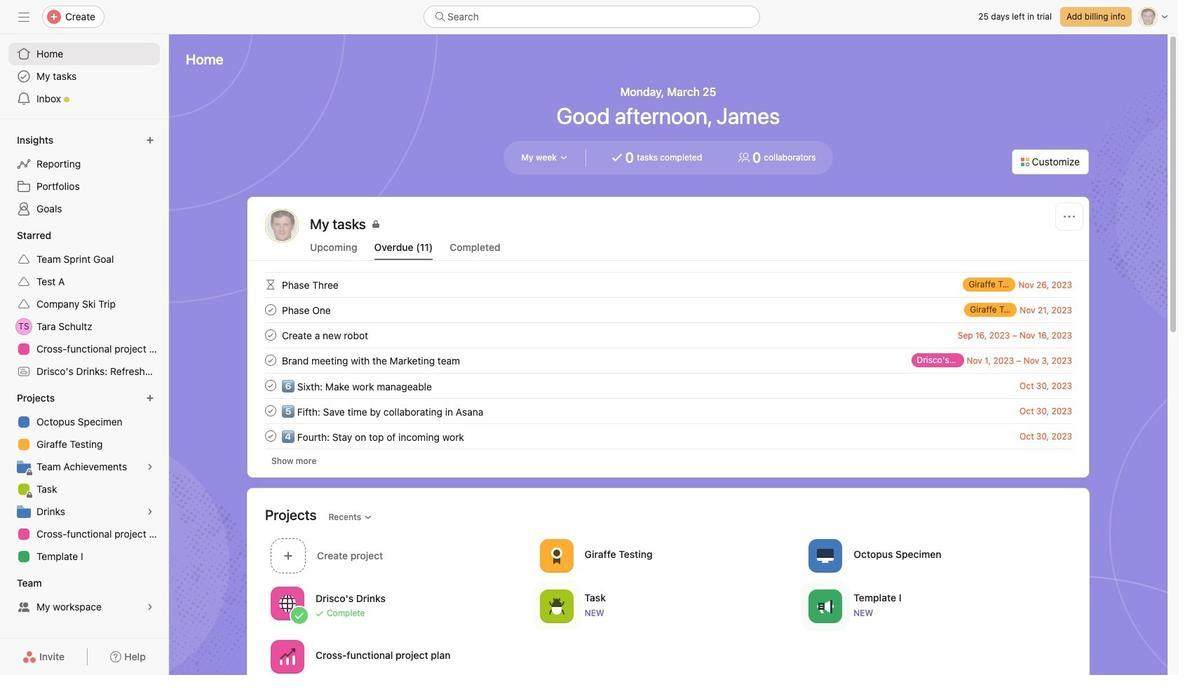 Task type: locate. For each thing, give the bounding box(es) containing it.
3 list item from the top
[[248, 323, 1090, 348]]

2 list item from the top
[[248, 298, 1090, 323]]

mark complete image
[[262, 302, 279, 319], [262, 327, 279, 344], [262, 352, 279, 369], [262, 428, 279, 445]]

megaphone image
[[818, 598, 835, 615]]

see details, drinks image
[[146, 508, 154, 517]]

ribbon image
[[549, 548, 565, 565]]

see details, my workspace image
[[146, 604, 154, 612]]

mark complete image
[[262, 378, 279, 394], [262, 403, 279, 420]]

globe image
[[279, 595, 296, 612]]

insights element
[[0, 128, 168, 223]]

computer image
[[818, 548, 835, 565]]

list item
[[248, 272, 1090, 298], [248, 298, 1090, 323], [248, 323, 1090, 348], [248, 348, 1090, 373], [248, 373, 1090, 399], [248, 399, 1090, 424], [248, 424, 1090, 449]]

list box
[[424, 6, 761, 28]]

bug image
[[549, 598, 565, 615]]

4 mark complete checkbox from the top
[[262, 403, 279, 420]]

6 list item from the top
[[248, 399, 1090, 424]]

teams element
[[0, 571, 168, 622]]

global element
[[0, 34, 168, 119]]

Mark complete checkbox
[[262, 302, 279, 319]]

actions image
[[1065, 211, 1076, 222]]

2 mark complete image from the top
[[262, 403, 279, 420]]

graph image
[[279, 649, 296, 666]]

1 mark complete image from the top
[[262, 378, 279, 394]]

1 vertical spatial mark complete image
[[262, 403, 279, 420]]

0 vertical spatial mark complete image
[[262, 378, 279, 394]]

mark complete image for third mark complete checkbox from the top of the page
[[262, 378, 279, 394]]

dependencies image
[[262, 276, 279, 293]]

3 mark complete checkbox from the top
[[262, 378, 279, 394]]

projects element
[[0, 386, 168, 571]]

starred element
[[0, 223, 168, 386]]

new project or portfolio image
[[146, 394, 154, 403]]

Mark complete checkbox
[[262, 327, 279, 344], [262, 352, 279, 369], [262, 378, 279, 394], [262, 403, 279, 420], [262, 428, 279, 445]]

4 list item from the top
[[248, 348, 1090, 373]]



Task type: vqa. For each thing, say whether or not it's contained in the screenshot.
Search tasks, projects, and more "text field" at top
no



Task type: describe. For each thing, give the bounding box(es) containing it.
1 list item from the top
[[248, 272, 1090, 298]]

hide sidebar image
[[18, 11, 29, 22]]

2 mark complete checkbox from the top
[[262, 352, 279, 369]]

7 list item from the top
[[248, 424, 1090, 449]]

mark complete image for fourth mark complete checkbox
[[262, 403, 279, 420]]

new insights image
[[146, 136, 154, 145]]

4 mark complete image from the top
[[262, 428, 279, 445]]

2 mark complete image from the top
[[262, 327, 279, 344]]

see details, team achievements image
[[146, 463, 154, 472]]

1 mark complete checkbox from the top
[[262, 327, 279, 344]]

5 mark complete checkbox from the top
[[262, 428, 279, 445]]

1 mark complete image from the top
[[262, 302, 279, 319]]

5 list item from the top
[[248, 373, 1090, 399]]

3 mark complete image from the top
[[262, 352, 279, 369]]



